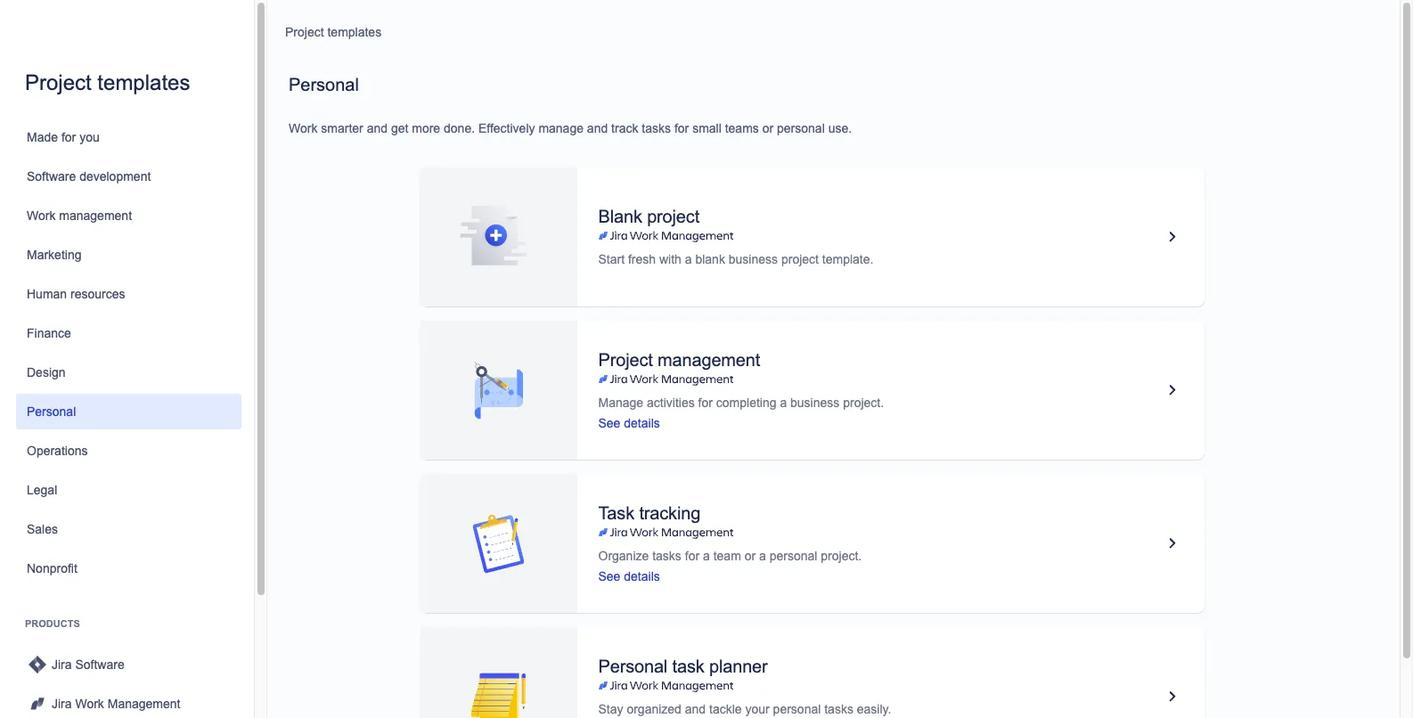 Task type: locate. For each thing, give the bounding box(es) containing it.
1 vertical spatial project
[[25, 70, 92, 94]]

task tracking
[[598, 503, 701, 523]]

2 vertical spatial project
[[598, 350, 653, 369]]

organize tasks for a team or a personal project.
[[598, 548, 862, 563]]

project up with
[[647, 207, 700, 226]]

personal up organized
[[598, 656, 668, 676]]

jira for jira software
[[52, 658, 72, 672]]

manage
[[598, 395, 643, 409]]

2 horizontal spatial and
[[685, 702, 706, 716]]

a right team at the right
[[759, 548, 766, 563]]

your
[[745, 702, 770, 716]]

1 vertical spatial details
[[624, 569, 660, 583]]

personal left use.
[[777, 121, 825, 135]]

work up marketing
[[27, 209, 56, 223]]

2 vertical spatial tasks
[[824, 702, 854, 716]]

organize
[[598, 548, 649, 563]]

jira
[[52, 658, 72, 672], [52, 697, 72, 711]]

a right with
[[685, 252, 692, 266]]

tasks
[[642, 121, 671, 135], [652, 548, 682, 563], [824, 702, 854, 716]]

see details button
[[598, 414, 660, 432], [598, 567, 660, 585]]

1 vertical spatial see details
[[598, 569, 660, 583]]

see
[[598, 416, 621, 430], [598, 569, 621, 583]]

jira software button
[[16, 647, 241, 683]]

1 see details from the top
[[598, 416, 660, 430]]

jira right jira software icon
[[52, 658, 72, 672]]

jira work management button
[[16, 686, 241, 718]]

0 vertical spatial personal
[[777, 121, 825, 135]]

0 vertical spatial or
[[762, 121, 774, 135]]

2 see details from the top
[[598, 569, 660, 583]]

jira work management image
[[27, 693, 48, 715]]

0 horizontal spatial project
[[25, 70, 92, 94]]

1 vertical spatial see
[[598, 569, 621, 583]]

2 details from the top
[[624, 569, 660, 583]]

and
[[367, 121, 388, 135], [587, 121, 608, 135], [685, 702, 706, 716]]

project left template.
[[781, 252, 819, 266]]

work smarter and get more done. effectively manage and track tasks for small teams or personal use.
[[289, 121, 852, 135]]

see down manage
[[598, 416, 621, 430]]

software development
[[27, 169, 151, 184]]

1 details from the top
[[624, 416, 660, 430]]

blank project image
[[1162, 226, 1183, 248]]

1 horizontal spatial project templates
[[285, 25, 382, 39]]

1 vertical spatial business
[[790, 395, 840, 409]]

1 horizontal spatial personal
[[289, 75, 359, 94]]

0 horizontal spatial templates
[[97, 70, 190, 94]]

work down jira software at the bottom left
[[75, 697, 104, 711]]

0 vertical spatial personal
[[289, 75, 359, 94]]

work management button
[[16, 198, 241, 233]]

use.
[[828, 121, 852, 135]]

personal
[[289, 75, 359, 94], [27, 405, 76, 419], [598, 656, 668, 676]]

and left get
[[367, 121, 388, 135]]

design
[[27, 365, 66, 380]]

human resources
[[27, 287, 125, 301]]

legal
[[27, 483, 57, 497]]

see details button for project
[[598, 414, 660, 432]]

2 jira from the top
[[52, 697, 72, 711]]

completing
[[716, 395, 777, 409]]

personal up smarter
[[289, 75, 359, 94]]

see details button for task
[[598, 567, 660, 585]]

1 vertical spatial management
[[658, 350, 760, 369]]

0 vertical spatial business
[[729, 252, 778, 266]]

1 vertical spatial personal
[[27, 405, 76, 419]]

tasks left easily.
[[824, 702, 854, 716]]

0 horizontal spatial project
[[647, 207, 700, 226]]

fresh
[[628, 252, 656, 266]]

work
[[289, 121, 318, 135], [27, 209, 56, 223], [75, 697, 104, 711]]

finance
[[27, 326, 71, 340]]

0 vertical spatial work
[[289, 121, 318, 135]]

2 vertical spatial personal
[[773, 702, 821, 716]]

track
[[611, 121, 638, 135]]

templates
[[327, 25, 382, 39], [97, 70, 190, 94]]

and left track
[[587, 121, 608, 135]]

0 horizontal spatial business
[[729, 252, 778, 266]]

made for you button
[[16, 119, 241, 155]]

see details
[[598, 416, 660, 430], [598, 569, 660, 583]]

legal button
[[16, 472, 241, 508]]

see details down organize
[[598, 569, 660, 583]]

0 horizontal spatial management
[[59, 209, 132, 223]]

tracking
[[639, 503, 701, 523]]

management
[[59, 209, 132, 223], [658, 350, 760, 369]]

0 horizontal spatial and
[[367, 121, 388, 135]]

1 vertical spatial work
[[27, 209, 56, 223]]

details down organize
[[624, 569, 660, 583]]

2 vertical spatial work
[[75, 697, 104, 711]]

personal down design
[[27, 405, 76, 419]]

management inside work management button
[[59, 209, 132, 223]]

1 vertical spatial see details button
[[598, 567, 660, 585]]

0 vertical spatial project
[[285, 25, 324, 39]]

tasks down tracking
[[652, 548, 682, 563]]

personal right your
[[773, 702, 821, 716]]

tasks right track
[[642, 121, 671, 135]]

easily.
[[857, 702, 891, 716]]

2 horizontal spatial project
[[598, 350, 653, 369]]

a
[[685, 252, 692, 266], [780, 395, 787, 409], [703, 548, 710, 563], [759, 548, 766, 563]]

details for project
[[624, 416, 660, 430]]

0 horizontal spatial personal
[[27, 405, 76, 419]]

0 vertical spatial see details
[[598, 416, 660, 430]]

software
[[27, 169, 76, 184], [75, 658, 124, 672]]

0 vertical spatial see
[[598, 416, 621, 430]]

resources
[[70, 287, 125, 301]]

1 vertical spatial or
[[745, 548, 756, 563]]

0 vertical spatial management
[[59, 209, 132, 223]]

0 horizontal spatial project templates
[[25, 70, 190, 94]]

template.
[[822, 252, 874, 266]]

project
[[647, 207, 700, 226], [781, 252, 819, 266]]

0 vertical spatial tasks
[[642, 121, 671, 135]]

1 horizontal spatial management
[[658, 350, 760, 369]]

or
[[762, 121, 774, 135], [745, 548, 756, 563]]

management for work management
[[59, 209, 132, 223]]

0 vertical spatial see details button
[[598, 414, 660, 432]]

1 vertical spatial software
[[75, 658, 124, 672]]

0 vertical spatial software
[[27, 169, 76, 184]]

business
[[729, 252, 778, 266], [790, 395, 840, 409]]

project inside "link"
[[285, 25, 324, 39]]

project for manage activities for completing a business project.
[[598, 350, 653, 369]]

see down organize
[[598, 569, 621, 583]]

software down made in the top left of the page
[[27, 169, 76, 184]]

0 vertical spatial project templates
[[285, 25, 382, 39]]

software inside button
[[27, 169, 76, 184]]

task
[[598, 503, 634, 523]]

0 horizontal spatial or
[[745, 548, 756, 563]]

project
[[285, 25, 324, 39], [25, 70, 92, 94], [598, 350, 653, 369]]

see details button down organize
[[598, 567, 660, 585]]

0 horizontal spatial work
[[27, 209, 56, 223]]

jira right jira work management icon
[[52, 697, 72, 711]]

made
[[27, 130, 58, 144]]

1 horizontal spatial templates
[[327, 25, 382, 39]]

or right team at the right
[[745, 548, 756, 563]]

business for project management
[[790, 395, 840, 409]]

1 horizontal spatial project
[[285, 25, 324, 39]]

personal
[[777, 121, 825, 135], [770, 548, 817, 563], [773, 702, 821, 716]]

2 see details button from the top
[[598, 567, 660, 585]]

personal right team at the right
[[770, 548, 817, 563]]

details for task
[[624, 569, 660, 583]]

activities
[[647, 395, 695, 409]]

work left smarter
[[289, 121, 318, 135]]

0 vertical spatial project
[[647, 207, 700, 226]]

software up jira work management
[[75, 658, 124, 672]]

business right completing on the bottom of the page
[[790, 395, 840, 409]]

1 horizontal spatial business
[[790, 395, 840, 409]]

details down manage
[[624, 416, 660, 430]]

business right blank
[[729, 252, 778, 266]]

stay
[[598, 702, 623, 716]]

2 horizontal spatial personal
[[598, 656, 668, 676]]

personal button
[[16, 394, 241, 429]]

for
[[674, 121, 689, 135], [61, 130, 76, 144], [698, 395, 713, 409], [685, 548, 700, 563]]

2 vertical spatial personal
[[598, 656, 668, 676]]

a right completing on the bottom of the page
[[780, 395, 787, 409]]

2 see from the top
[[598, 569, 621, 583]]

management up manage activities for completing a business project.
[[658, 350, 760, 369]]

see details button down manage
[[598, 414, 660, 432]]

1 vertical spatial jira
[[52, 697, 72, 711]]

0 vertical spatial templates
[[327, 25, 382, 39]]

for left 'you'
[[61, 130, 76, 144]]

1 vertical spatial templates
[[97, 70, 190, 94]]

and left tackle at the right of page
[[685, 702, 706, 716]]

done.
[[444, 121, 475, 135]]

1 vertical spatial project
[[781, 252, 819, 266]]

project management image
[[1162, 380, 1183, 401]]

tackle
[[709, 702, 742, 716]]

project templates
[[285, 25, 382, 39], [25, 70, 190, 94]]

nonprofit
[[27, 561, 77, 576]]

0 vertical spatial details
[[624, 416, 660, 430]]

2 horizontal spatial work
[[289, 121, 318, 135]]

1 see details button from the top
[[598, 414, 660, 432]]

a left team at the right
[[703, 548, 710, 563]]

marketing
[[27, 248, 82, 262]]

or right teams
[[762, 121, 774, 135]]

start
[[598, 252, 625, 266]]

0 vertical spatial jira
[[52, 658, 72, 672]]

blank project
[[598, 207, 700, 226]]

jira work management image
[[598, 229, 733, 243], [598, 229, 733, 243], [598, 372, 733, 386], [598, 372, 733, 386], [598, 525, 733, 540], [598, 525, 733, 540], [598, 679, 733, 693], [598, 679, 733, 693], [27, 693, 48, 715]]

project.
[[843, 395, 884, 409], [821, 548, 862, 563]]

details
[[624, 416, 660, 430], [624, 569, 660, 583]]

see details down manage
[[598, 416, 660, 430]]

1 jira from the top
[[52, 658, 72, 672]]

management down software development
[[59, 209, 132, 223]]

1 see from the top
[[598, 416, 621, 430]]

see details for task
[[598, 569, 660, 583]]

operations button
[[16, 433, 241, 469]]



Task type: describe. For each thing, give the bounding box(es) containing it.
for inside button
[[61, 130, 76, 144]]

management for project management
[[658, 350, 760, 369]]

1 vertical spatial project templates
[[25, 70, 190, 94]]

templates inside project templates "link"
[[327, 25, 382, 39]]

jira software image
[[27, 654, 48, 675]]

project templates link
[[285, 21, 382, 43]]

for left team at the right
[[685, 548, 700, 563]]

1 vertical spatial tasks
[[652, 548, 682, 563]]

manage
[[539, 121, 584, 135]]

jira work management image inside button
[[27, 693, 48, 715]]

software inside button
[[75, 658, 124, 672]]

made for you
[[27, 130, 100, 144]]

1 vertical spatial project.
[[821, 548, 862, 563]]

smarter
[[321, 121, 363, 135]]

project for products
[[25, 70, 92, 94]]

small
[[692, 121, 722, 135]]

personal inside button
[[27, 405, 76, 419]]

and for smarter
[[367, 121, 388, 135]]

start fresh with a blank business project template.
[[598, 252, 874, 266]]

more
[[412, 121, 440, 135]]

stay organized and tackle your personal tasks easily.
[[598, 702, 891, 716]]

work for work management
[[27, 209, 56, 223]]

finance button
[[16, 315, 241, 351]]

operations
[[27, 444, 88, 458]]

see for task tracking
[[598, 569, 621, 583]]

teams
[[725, 121, 759, 135]]

planner
[[709, 656, 768, 676]]

personal task planner
[[598, 656, 768, 676]]

jira work management
[[52, 697, 180, 711]]

jira software image
[[27, 654, 48, 675]]

manage activities for completing a business project.
[[598, 395, 884, 409]]

jira software
[[52, 658, 124, 672]]

human resources button
[[16, 276, 241, 312]]

nonprofit button
[[16, 551, 241, 586]]

work management
[[27, 209, 132, 223]]

effectively
[[478, 121, 535, 135]]

get
[[391, 121, 408, 135]]

sales button
[[16, 511, 241, 547]]

task tracking image
[[1162, 533, 1183, 554]]

task
[[672, 656, 704, 676]]

human
[[27, 287, 67, 301]]

0 vertical spatial project.
[[843, 395, 884, 409]]

you
[[79, 130, 100, 144]]

products
[[25, 618, 80, 629]]

organized
[[627, 702, 682, 716]]

blank
[[598, 207, 642, 226]]

for left the small
[[674, 121, 689, 135]]

business for blank project
[[729, 252, 778, 266]]

and for organized
[[685, 702, 706, 716]]

1 horizontal spatial and
[[587, 121, 608, 135]]

blank
[[695, 252, 725, 266]]

jira for jira work management
[[52, 697, 72, 711]]

1 horizontal spatial or
[[762, 121, 774, 135]]

1 vertical spatial personal
[[770, 548, 817, 563]]

management
[[108, 697, 180, 711]]

work for work smarter and get more done. effectively manage and track tasks for small teams or personal use.
[[289, 121, 318, 135]]

see details for project
[[598, 416, 660, 430]]

with
[[659, 252, 682, 266]]

sales
[[27, 522, 58, 536]]

1 horizontal spatial project
[[781, 252, 819, 266]]

1 horizontal spatial work
[[75, 697, 104, 711]]

project management
[[598, 350, 760, 369]]

see for project management
[[598, 416, 621, 430]]

for right activities
[[698, 395, 713, 409]]

development
[[79, 169, 151, 184]]

design button
[[16, 355, 241, 390]]

marketing button
[[16, 237, 241, 273]]

personal task planner image
[[1162, 686, 1183, 708]]

software development button
[[16, 159, 241, 194]]

team
[[713, 548, 741, 563]]



Task type: vqa. For each thing, say whether or not it's contained in the screenshot.
business
yes



